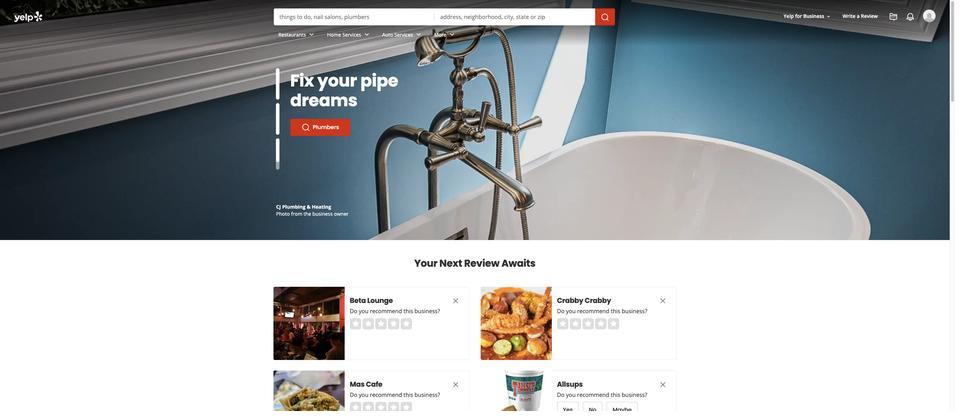 Task type: vqa. For each thing, say whether or not it's contained in the screenshot.
Photo of Beta Lounge
yes



Task type: describe. For each thing, give the bounding box(es) containing it.
1 crabby from the left
[[557, 296, 584, 306]]

none search field inside search box
[[274, 8, 617, 25]]

rating element for cafe
[[350, 403, 412, 412]]

1 select slide image from the top
[[276, 68, 279, 100]]

write a review link
[[840, 10, 881, 23]]

home services
[[327, 31, 361, 38]]

(no rating) image for cafe
[[350, 403, 412, 412]]

this down allsups "link"
[[611, 392, 621, 400]]

2 crabby from the left
[[585, 296, 611, 306]]

business
[[313, 211, 333, 218]]

crabby crabby
[[557, 296, 611, 306]]

from
[[291, 211, 303, 218]]

auto services
[[382, 31, 413, 38]]

cj plumbing & heating link
[[276, 204, 331, 211]]

your
[[318, 69, 357, 93]]

mas cafe link
[[350, 380, 438, 390]]

fix
[[290, 69, 314, 93]]

(no rating) image for crabby
[[557, 319, 619, 330]]

24 chevron down v2 image for restaurants
[[308, 30, 316, 39]]

you for beta
[[359, 308, 369, 316]]

lounge
[[367, 296, 393, 306]]

business
[[804, 13, 825, 20]]

business categories element
[[273, 25, 936, 46]]

do for beta
[[350, 308, 357, 316]]

dreams
[[290, 89, 358, 112]]

dismiss card image
[[659, 297, 667, 306]]

restaurants link
[[273, 25, 322, 46]]

recommend for crabby
[[577, 308, 610, 316]]

auto services link
[[377, 25, 429, 46]]

cj
[[276, 204, 281, 211]]

recommend for cafe
[[370, 392, 402, 400]]

do you recommend this business? down allsups "link"
[[557, 392, 648, 400]]

do you recommend this business? for lounge
[[350, 308, 440, 316]]

plumbers
[[313, 123, 339, 132]]

do for crabby
[[557, 308, 565, 316]]

24 chevron down v2 image for auto services
[[415, 30, 423, 39]]

home services link
[[322, 25, 377, 46]]

yelp for business
[[784, 13, 825, 20]]

&
[[307, 204, 311, 211]]

review for a
[[861, 13, 878, 20]]

auto
[[382, 31, 393, 38]]

mas cafe
[[350, 380, 383, 390]]

services for auto services
[[395, 31, 413, 38]]

this for lounge
[[404, 308, 413, 316]]

none field find
[[280, 13, 429, 21]]

plumbing
[[282, 204, 306, 211]]

user actions element
[[778, 9, 946, 52]]

your next review awaits
[[414, 257, 536, 271]]

photo of mas cafe image
[[273, 371, 345, 412]]

the
[[304, 211, 311, 218]]

crabby crabby link
[[557, 296, 645, 306]]

(no rating) image for lounge
[[350, 319, 412, 330]]

do for mas
[[350, 392, 357, 400]]

notifications image
[[907, 13, 915, 21]]

24 chevron down v2 image for home services
[[363, 30, 371, 39]]



Task type: locate. For each thing, give the bounding box(es) containing it.
1 horizontal spatial none field
[[440, 13, 590, 21]]

recommend down lounge
[[370, 308, 402, 316]]

explore banner section banner
[[0, 0, 950, 240]]

photo
[[276, 211, 290, 218]]

rating element down crabby crabby at the bottom of the page
[[557, 319, 619, 330]]

a
[[857, 13, 860, 20]]

pipe
[[361, 69, 398, 93]]

projects image
[[890, 13, 898, 21]]

24 chevron down v2 image inside more link
[[448, 30, 457, 39]]

yelp
[[784, 13, 794, 20]]

Near text field
[[440, 13, 590, 21]]

24 chevron down v2 image inside home services link
[[363, 30, 371, 39]]

restaurants
[[279, 31, 306, 38]]

beta
[[350, 296, 366, 306]]

write
[[843, 13, 856, 20]]

business? down mas cafe link
[[415, 392, 440, 400]]

dismiss card image for lounge
[[452, 297, 460, 306]]

recommend for lounge
[[370, 308, 402, 316]]

0 horizontal spatial crabby
[[557, 296, 584, 306]]

recommend down crabby crabby link at the bottom
[[577, 308, 610, 316]]

dismiss card image
[[452, 297, 460, 306], [452, 381, 460, 390], [659, 381, 667, 390]]

business? for cafe
[[415, 392, 440, 400]]

24 chevron down v2 image for more
[[448, 30, 457, 39]]

review right a
[[861, 13, 878, 20]]

rating element
[[350, 319, 412, 330], [557, 319, 619, 330], [350, 403, 412, 412]]

do you recommend this business?
[[350, 308, 440, 316], [557, 308, 648, 316], [350, 392, 440, 400], [557, 392, 648, 400]]

24 chevron down v2 image left auto
[[363, 30, 371, 39]]

review for next
[[464, 257, 500, 271]]

None search field
[[274, 8, 617, 25]]

24 chevron down v2 image
[[363, 30, 371, 39], [448, 30, 457, 39]]

1 24 chevron down v2 image from the left
[[363, 30, 371, 39]]

fix your pipe dreams
[[290, 69, 398, 112]]

this down mas cafe link
[[404, 392, 413, 400]]

cafe
[[366, 380, 383, 390]]

rating element for crabby
[[557, 319, 619, 330]]

photo of crabby crabby image
[[481, 287, 552, 361]]

do you recommend this business? for cafe
[[350, 392, 440, 400]]

none field near
[[440, 13, 590, 21]]

write a review
[[843, 13, 878, 20]]

home
[[327, 31, 341, 38]]

recommend down allsups "link"
[[577, 392, 610, 400]]

2 24 chevron down v2 image from the left
[[415, 30, 423, 39]]

recommend down mas cafe link
[[370, 392, 402, 400]]

(no rating) image
[[350, 319, 412, 330], [557, 319, 619, 330], [350, 403, 412, 412]]

2 none field from the left
[[440, 13, 590, 21]]

business? down beta lounge link
[[415, 308, 440, 316]]

None search field
[[0, 0, 950, 52]]

this for cafe
[[404, 392, 413, 400]]

1 horizontal spatial crabby
[[585, 296, 611, 306]]

plumbers link
[[290, 119, 351, 136]]

you
[[359, 308, 369, 316], [566, 308, 576, 316], [359, 392, 369, 400], [566, 392, 576, 400]]

do you recommend this business? down beta lounge link
[[350, 308, 440, 316]]

rating element down cafe
[[350, 403, 412, 412]]

24 search v2 image
[[302, 123, 310, 132]]

(no rating) image down lounge
[[350, 319, 412, 330]]

services right home
[[343, 31, 361, 38]]

0 horizontal spatial 24 chevron down v2 image
[[308, 30, 316, 39]]

you for crabby
[[566, 308, 576, 316]]

tyler b. image
[[923, 10, 936, 22]]

None radio
[[350, 319, 361, 330], [363, 319, 374, 330], [375, 319, 387, 330], [583, 319, 594, 330], [608, 319, 619, 330], [350, 403, 361, 412], [363, 403, 374, 412], [388, 403, 399, 412], [401, 403, 412, 412], [350, 319, 361, 330], [363, 319, 374, 330], [375, 319, 387, 330], [583, 319, 594, 330], [608, 319, 619, 330], [350, 403, 361, 412], [363, 403, 374, 412], [388, 403, 399, 412], [401, 403, 412, 412]]

24 chevron down v2 image
[[308, 30, 316, 39], [415, 30, 423, 39]]

awaits
[[502, 257, 536, 271]]

for
[[796, 13, 802, 20]]

24 chevron down v2 image right auto services
[[415, 30, 423, 39]]

(no rating) image down crabby crabby at the bottom of the page
[[557, 319, 619, 330]]

allsups
[[557, 380, 583, 390]]

business? down crabby crabby link at the bottom
[[622, 308, 648, 316]]

next
[[440, 257, 462, 271]]

beta lounge
[[350, 296, 393, 306]]

business? for crabby
[[622, 308, 648, 316]]

do down beta
[[350, 308, 357, 316]]

your
[[414, 257, 438, 271]]

beta lounge link
[[350, 296, 438, 306]]

this
[[404, 308, 413, 316], [611, 308, 621, 316], [404, 392, 413, 400], [611, 392, 621, 400]]

services right auto
[[395, 31, 413, 38]]

business? for lounge
[[415, 308, 440, 316]]

rating element down lounge
[[350, 319, 412, 330]]

1 none field from the left
[[280, 13, 429, 21]]

Find text field
[[280, 13, 429, 21]]

24 chevron down v2 image inside restaurants link
[[308, 30, 316, 39]]

you down allsups
[[566, 392, 576, 400]]

yelp for business button
[[781, 10, 835, 23]]

1 services from the left
[[343, 31, 361, 38]]

this down crabby crabby link at the bottom
[[611, 308, 621, 316]]

0 horizontal spatial none field
[[280, 13, 429, 21]]

0 horizontal spatial review
[[464, 257, 500, 271]]

do
[[350, 308, 357, 316], [557, 308, 565, 316], [350, 392, 357, 400], [557, 392, 565, 400]]

photo of allsups image
[[481, 371, 552, 412]]

you down beta
[[359, 308, 369, 316]]

1 horizontal spatial services
[[395, 31, 413, 38]]

more link
[[429, 25, 462, 46]]

1 vertical spatial review
[[464, 257, 500, 271]]

do down allsups
[[557, 392, 565, 400]]

do down mas
[[350, 392, 357, 400]]

(no rating) image down cafe
[[350, 403, 412, 412]]

search image
[[601, 13, 610, 21]]

3 select slide image from the top
[[276, 132, 279, 164]]

none search field containing yelp for business
[[0, 0, 950, 52]]

0 horizontal spatial 24 chevron down v2 image
[[363, 30, 371, 39]]

business?
[[415, 308, 440, 316], [622, 308, 648, 316], [415, 392, 440, 400], [622, 392, 648, 400]]

you down mas cafe
[[359, 392, 369, 400]]

this for crabby
[[611, 308, 621, 316]]

this down beta lounge link
[[404, 308, 413, 316]]

services
[[343, 31, 361, 38], [395, 31, 413, 38]]

16 chevron down v2 image
[[826, 14, 832, 19]]

do down crabby crabby at the bottom of the page
[[557, 308, 565, 316]]

None radio
[[388, 319, 399, 330], [401, 319, 412, 330], [557, 319, 569, 330], [570, 319, 581, 330], [595, 319, 607, 330], [375, 403, 387, 412], [388, 319, 399, 330], [401, 319, 412, 330], [557, 319, 569, 330], [570, 319, 581, 330], [595, 319, 607, 330], [375, 403, 387, 412]]

24 chevron down v2 image inside auto services link
[[415, 30, 423, 39]]

recommend
[[370, 308, 402, 316], [577, 308, 610, 316], [370, 392, 402, 400], [577, 392, 610, 400]]

crabby
[[557, 296, 584, 306], [585, 296, 611, 306]]

1 horizontal spatial 24 chevron down v2 image
[[448, 30, 457, 39]]

rating element for lounge
[[350, 319, 412, 330]]

you down crabby crabby at the bottom of the page
[[566, 308, 576, 316]]

1 horizontal spatial 24 chevron down v2 image
[[415, 30, 423, 39]]

2 select slide image from the top
[[276, 103, 279, 135]]

1 24 chevron down v2 image from the left
[[308, 30, 316, 39]]

review inside user actions element
[[861, 13, 878, 20]]

do you recommend this business? down crabby crabby link at the bottom
[[557, 308, 648, 316]]

review
[[861, 13, 878, 20], [464, 257, 500, 271]]

review right next
[[464, 257, 500, 271]]

heating
[[312, 204, 331, 211]]

select slide image
[[276, 68, 279, 100], [276, 103, 279, 135], [276, 132, 279, 164]]

you for mas
[[359, 392, 369, 400]]

photo of beta lounge image
[[273, 287, 345, 361]]

2 24 chevron down v2 image from the left
[[448, 30, 457, 39]]

services for home services
[[343, 31, 361, 38]]

dismiss card image for cafe
[[452, 381, 460, 390]]

cj plumbing & heating photo from the business owner
[[276, 204, 349, 218]]

more
[[434, 31, 447, 38]]

allsups link
[[557, 380, 645, 390]]

owner
[[334, 211, 349, 218]]

None field
[[280, 13, 429, 21], [440, 13, 590, 21]]

0 vertical spatial review
[[861, 13, 878, 20]]

24 chevron down v2 image right restaurants
[[308, 30, 316, 39]]

2 services from the left
[[395, 31, 413, 38]]

mas
[[350, 380, 365, 390]]

1 horizontal spatial review
[[861, 13, 878, 20]]

24 chevron down v2 image right more
[[448, 30, 457, 39]]

business? down allsups "link"
[[622, 392, 648, 400]]

do you recommend this business? down mas cafe link
[[350, 392, 440, 400]]

0 horizontal spatial services
[[343, 31, 361, 38]]

do you recommend this business? for crabby
[[557, 308, 648, 316]]



